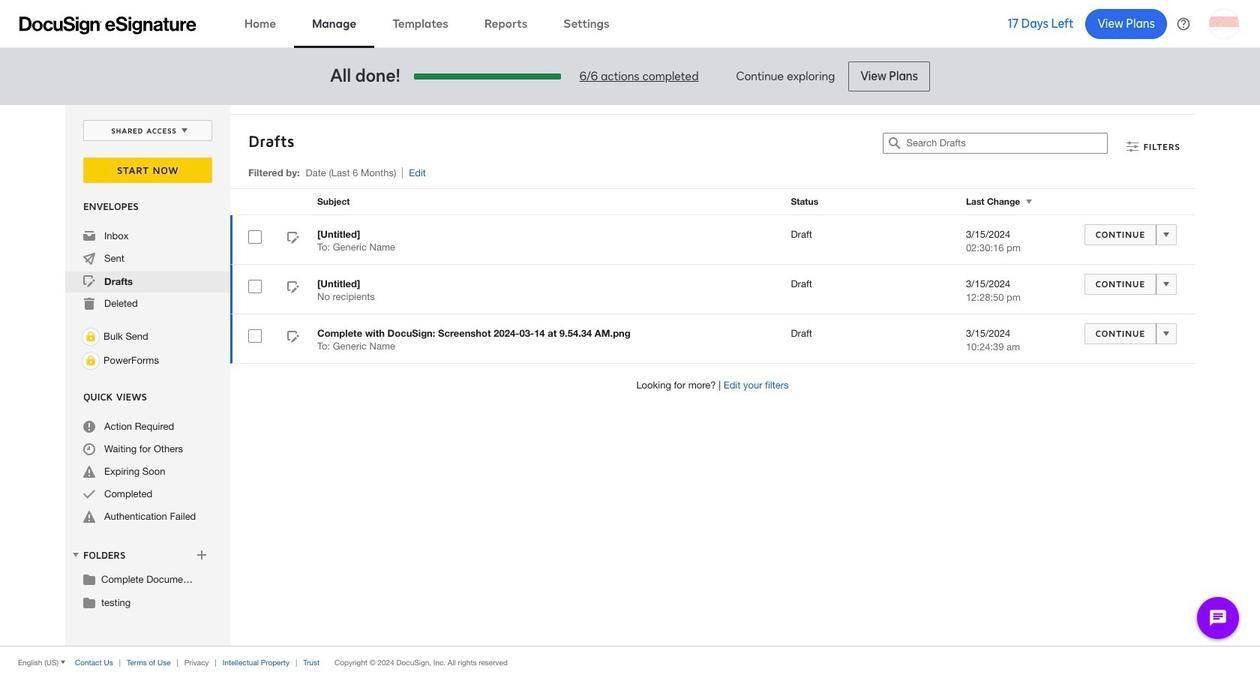 Task type: describe. For each thing, give the bounding box(es) containing it.
2 draft image from the top
[[287, 331, 299, 345]]

folder image
[[83, 573, 95, 585]]

sent image
[[83, 253, 95, 265]]

more info region
[[0, 646, 1261, 678]]

view folders image
[[70, 549, 82, 561]]

draft image
[[287, 232, 299, 246]]

1 draft image from the top
[[287, 281, 299, 296]]

completed image
[[83, 488, 95, 500]]

secondary navigation region
[[65, 105, 1199, 646]]

trash image
[[83, 298, 95, 310]]

2 lock image from the top
[[82, 352, 100, 370]]



Task type: locate. For each thing, give the bounding box(es) containing it.
0 vertical spatial lock image
[[82, 328, 100, 346]]

inbox image
[[83, 230, 95, 242]]

clock image
[[83, 443, 95, 455]]

docusign esignature image
[[20, 16, 197, 34]]

draft image
[[83, 275, 95, 287]]

1 lock image from the top
[[82, 328, 100, 346]]

draft image
[[287, 281, 299, 296], [287, 331, 299, 345]]

1 vertical spatial draft image
[[287, 331, 299, 345]]

your uploaded profile image image
[[1210, 9, 1240, 39]]

lock image
[[82, 328, 100, 346], [82, 352, 100, 370]]

folder image
[[83, 597, 95, 609]]

alert image
[[83, 511, 95, 523]]

alert image
[[83, 466, 95, 478]]

Search Drafts text field
[[907, 134, 1108, 153]]

1 vertical spatial lock image
[[82, 352, 100, 370]]

0 vertical spatial draft image
[[287, 281, 299, 296]]

action required image
[[83, 421, 95, 433]]



Task type: vqa. For each thing, say whether or not it's contained in the screenshot.
second Draft image from the bottom
yes



